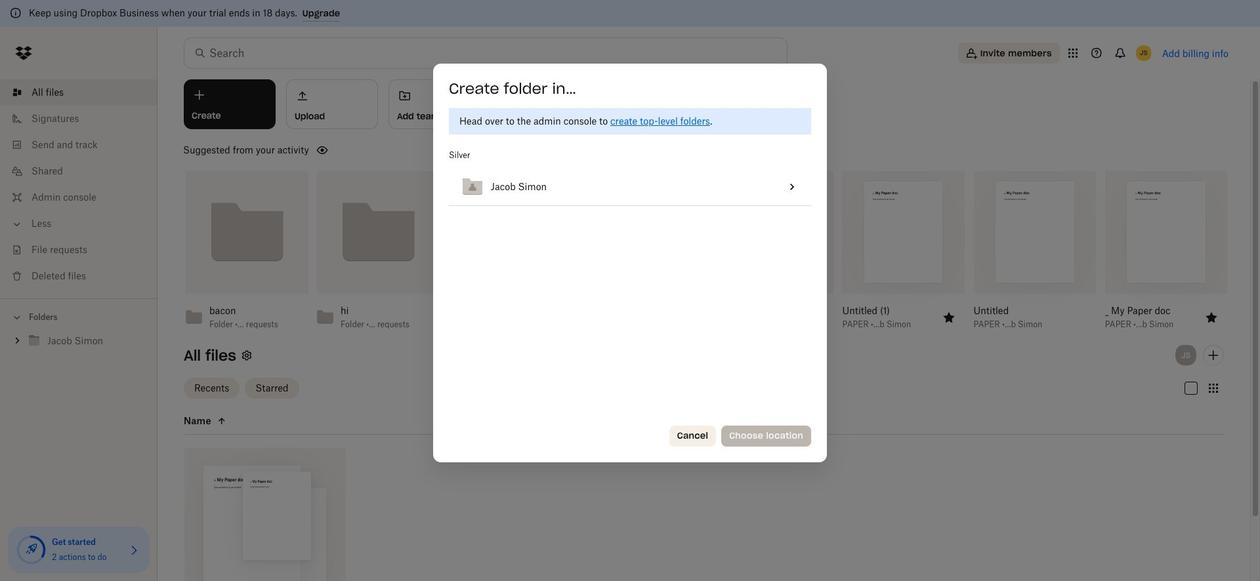 Task type: locate. For each thing, give the bounding box(es) containing it.
list item
[[0, 79, 158, 106]]

less image
[[11, 218, 24, 231]]

template stateless image
[[785, 179, 801, 195]]

table
[[449, 169, 812, 206]]

row
[[449, 169, 812, 206]]

list
[[0, 72, 158, 299]]

cell
[[753, 169, 775, 206], [775, 169, 812, 206]]

dialog
[[433, 63, 827, 463]]

alert
[[0, 0, 1261, 27]]

2 cell from the left
[[775, 169, 812, 206]]



Task type: vqa. For each thing, say whether or not it's contained in the screenshot.
ALERT
yes



Task type: describe. For each thing, give the bounding box(es) containing it.
dropbox image
[[11, 40, 37, 66]]

1 cell from the left
[[753, 169, 775, 206]]

add team members image
[[1206, 348, 1222, 363]]

team member folder, jacob simon row
[[185, 448, 346, 582]]



